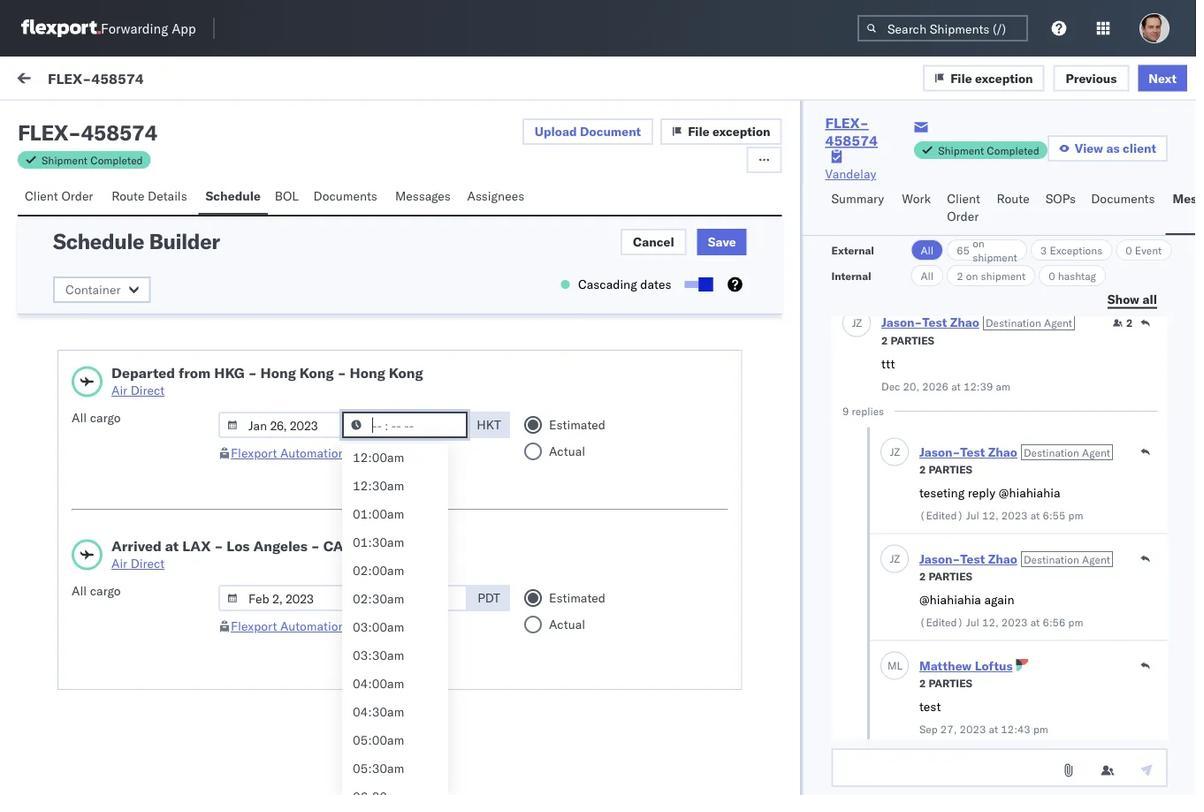 Task type: describe. For each thing, give the bounding box(es) containing it.
builder
[[149, 228, 220, 255]]

2 horizontal spatial external
[[979, 72, 1029, 88]]

flexport down arrived at lax - los angeles - ca air direct
[[231, 619, 277, 635]]

pm for 1:02
[[377, 191, 396, 207]]

ttt
[[881, 356, 895, 372]]

hkg
[[214, 364, 245, 382]]

04:30am
[[353, 705, 404, 720]]

xiong left hkg
[[150, 381, 184, 397]]

work button
[[895, 183, 940, 235]]

20,
[[903, 381, 919, 394]]

2 vertical spatial pdt
[[478, 591, 500, 606]]

2 on shipment
[[957, 269, 1026, 283]]

air inside arrived at lax - los angeles - ca air direct
[[111, 556, 127, 572]]

2 parties button for ttt
[[881, 333, 934, 348]]

arrived at lax - los angeles - ca air direct
[[111, 538, 344, 572]]

xiong down builder on the left of page
[[169, 271, 201, 287]]

m l
[[887, 660, 903, 673]]

estimated for arrived at lax - los angeles - ca
[[549, 591, 606, 606]]

messages button
[[388, 180, 460, 215]]

1 vertical spatial message
[[120, 153, 163, 167]]

import
[[131, 73, 168, 88]]

2 down "matthew"
[[919, 678, 926, 691]]

schedule builder
[[53, 228, 220, 255]]

z for @hiahiahia
[[894, 553, 900, 566]]

j z for ttt
[[852, 317, 862, 330]]

0 vertical spatial test
[[305, 222, 328, 237]]

route button
[[990, 183, 1039, 235]]

vandelay link
[[826, 165, 877, 183]]

2026
[[922, 381, 949, 394]]

route details button
[[105, 180, 198, 215]]

shipment for 2 on shipment
[[981, 269, 1026, 283]]

upload document
[[535, 124, 641, 139]]

xiong up builder on the left of page
[[169, 191, 201, 207]]

cancel
[[633, 234, 675, 250]]

2 parties for teseting
[[919, 464, 972, 477]]

as inside button
[[1107, 141, 1120, 156]]

1 horizontal spatial client order
[[947, 191, 981, 224]]

0 event
[[1126, 244, 1162, 257]]

1 horizontal spatial documents button
[[1084, 183, 1166, 235]]

mes button
[[1166, 183, 1197, 235]]

estimated for departed from hkg - hong kong - hong kong
[[549, 417, 606, 433]]

2 up @hiahiahia again (edited)  jul 12, 2023 at 6:56 pm
[[919, 571, 926, 584]]

event
[[1135, 244, 1162, 257]]

container button
[[53, 277, 151, 303]]

1:02
[[347, 191, 374, 207]]

automation for kong
[[280, 446, 345, 461]]

pm inside the test sep 27, 2023 at 12:43 pm
[[1033, 724, 1048, 737]]

- left los
[[214, 538, 223, 555]]

1 horizontal spatial documents
[[1092, 191, 1155, 207]]

upload document button
[[523, 119, 654, 145]]

1 horizontal spatial client
[[847, 153, 875, 167]]

reply
[[968, 486, 995, 501]]

flexport automation updated on feb 2 for ca
[[231, 619, 447, 635]]

at inside ttt dec 20, 2026 at 12:39 am
[[951, 381, 961, 394]]

- left (3)
[[68, 119, 81, 146]]

1 horizontal spatial work
[[902, 191, 931, 207]]

0 for 0 event
[[1126, 244, 1133, 257]]

pdt for oct 26, 2023, 7:16 pm pdt
[[399, 351, 422, 366]]

@matthew
[[121, 222, 184, 237]]

am
[[996, 381, 1010, 394]]

vandelay up dec
[[846, 365, 897, 380]]

feb for arrived at lax - los angeles - ca
[[415, 619, 436, 635]]

2023 inside the test sep 27, 2023 at 12:43 pm
[[960, 724, 986, 737]]

from
[[179, 364, 211, 382]]

item/shipment
[[694, 153, 767, 167]]

jason- for teseting
[[919, 445, 960, 461]]

test sep 27, 2023 at 12:43 pm
[[919, 700, 1048, 737]]

sops button
[[1039, 183, 1084, 235]]

assignees button
[[460, 180, 535, 215]]

vandelay down vandelay link
[[846, 206, 897, 221]]

1 vertical spatial exception
[[713, 124, 771, 139]]

work for my
[[51, 68, 96, 92]]

ttt dec 20, 2026 at 12:39 am
[[881, 356, 1010, 394]]

0 horizontal spatial client order button
[[18, 180, 105, 215]]

pm inside @hiahiahia again (edited)  jul 12, 2023 at 6:56 pm
[[1068, 617, 1083, 630]]

6:55
[[1043, 510, 1066, 523]]

0 horizontal spatial 27,
[[287, 191, 306, 207]]

oct for oct 27, 2023, 1:02 pm pdt
[[264, 191, 284, 207]]

mark all external messages as read
[[926, 72, 1140, 88]]

- left 7:16
[[338, 364, 346, 382]]

xiong down bol button
[[262, 222, 296, 237]]

updated for ca
[[349, 619, 395, 635]]

vandelay up ttt
[[846, 285, 897, 301]]

view
[[1075, 141, 1104, 156]]

order for right client order "button"
[[947, 209, 979, 224]]

agent for @hiahiahia
[[1082, 446, 1110, 460]]

route details
[[112, 188, 187, 204]]

2 down show all button
[[1126, 317, 1133, 330]]

view as client
[[1075, 141, 1157, 156]]

matthew loftus
[[919, 659, 1013, 675]]

dec
[[881, 381, 900, 394]]

actual for arrived at lax - los angeles - ca
[[549, 617, 585, 633]]

2 down 65
[[957, 269, 964, 283]]

1 horizontal spatial messages
[[1032, 72, 1090, 88]]

m
[[887, 660, 897, 673]]

oct 27, 2023, 1:02 pm pdt
[[264, 191, 422, 207]]

12:30am
[[353, 478, 404, 494]]

@jie xiong
[[121, 381, 184, 397]]

1 vertical spatial file
[[688, 124, 710, 139]]

lax
[[182, 538, 211, 555]]

hkt
[[477, 417, 501, 433]]

02:30am
[[353, 592, 404, 607]]

xiong up @jie xiong
[[169, 351, 201, 366]]

0 horizontal spatial shipment completed
[[42, 153, 143, 167]]

flex
[[18, 119, 68, 146]]

2 jie xiong from the top
[[151, 271, 201, 287]]

2 parties button for @hiahiahia
[[919, 569, 972, 585]]

teseting reply @hiahiahia (edited)  jul 12, 2023 at 6:55 pm
[[919, 486, 1083, 523]]

2 kong from the left
[[389, 364, 423, 382]]

jason-test zhao destination agent for again
[[919, 552, 1110, 568]]

2 parties for ttt
[[881, 335, 934, 348]]

flex-458574
[[48, 69, 144, 87]]

1 horizontal spatial shipment completed
[[938, 144, 1040, 157]]

0 hashtag
[[1049, 269, 1097, 283]]

resize handle column header for related work item/shipment
[[816, 148, 838, 414]]

1 kong from the left
[[300, 364, 334, 382]]

parties for @hiahiahia
[[929, 571, 972, 584]]

6:56
[[1043, 617, 1066, 630]]

1 horizontal spatial exception
[[976, 70, 1033, 86]]

0 vertical spatial file exception
[[951, 70, 1033, 86]]

route for route details
[[112, 188, 145, 204]]

01:30am
[[353, 535, 404, 551]]

list box containing 12:00am
[[342, 444, 448, 796]]

(3)
[[81, 112, 104, 128]]

jason- for ttt
[[881, 315, 922, 331]]

z for ttt
[[856, 317, 862, 330]]

previous
[[1066, 70, 1117, 86]]

hello
[[118, 302, 148, 317]]

messages inside button
[[395, 188, 451, 204]]

jie xiong for loftus
[[151, 191, 201, 207]]

2023, for 7:16
[[309, 351, 344, 366]]

all button for 2
[[911, 265, 944, 287]]

0 horizontal spatial documents
[[314, 188, 378, 204]]

mmm d, yyyy text field for kong
[[218, 412, 344, 439]]

0 horizontal spatial documents button
[[306, 180, 388, 215]]

angeles
[[253, 538, 308, 555]]

@hiahiahia again (edited)  jul 12, 2023 at 6:56 pm
[[919, 593, 1083, 630]]

0 horizontal spatial shipment
[[42, 153, 88, 167]]

0 vertical spatial file
[[951, 70, 973, 86]]

destination for again
[[1024, 553, 1079, 567]]

12:43
[[1001, 724, 1031, 737]]

show all
[[1108, 291, 1158, 307]]

0 vertical spatial @jie
[[233, 222, 259, 237]]

on down -- : -- -- text box
[[398, 619, 412, 635]]

12:00am
[[353, 450, 404, 466]]

summary
[[832, 191, 884, 207]]

oct for oct 26, 2023, 7:16 pm pdt
[[264, 351, 284, 366]]

bol
[[275, 188, 299, 204]]

parties for ttt
[[890, 335, 934, 348]]

updated for hong
[[349, 446, 395, 461]]

on down -- : -- -- text field
[[398, 446, 412, 461]]

details
[[148, 188, 187, 204]]

at inside teseting reply @hiahiahia (edited)  jul 12, 2023 at 6:55 pm
[[1030, 510, 1040, 523]]

pdt for oct 27, 2023, 1:02 pm pdt
[[399, 191, 422, 207]]

2 hong from the left
[[350, 364, 385, 382]]

12, inside teseting reply @hiahiahia (edited)  jul 12, 2023 at 6:55 pm
[[982, 510, 999, 523]]

flexport automation updated on feb 2 button for hong
[[231, 446, 447, 461]]

all
[[1143, 291, 1158, 307]]

test for @hiahiahia
[[960, 552, 985, 568]]

12, inside @hiahiahia again (edited)  jul 12, 2023 at 6:56 pm
[[982, 617, 999, 630]]

next
[[1149, 70, 1177, 86]]

j z for teseting
[[890, 446, 900, 459]]

x for @jie
[[129, 353, 134, 364]]

@hiahiahia inside @hiahiahia again (edited)  jul 12, 2023 at 6:56 pm
[[919, 593, 981, 608]]

show all button
[[1097, 287, 1168, 313]]

0 vertical spatial as
[[1094, 72, 1107, 88]]

65
[[957, 244, 970, 257]]

import work button
[[124, 57, 208, 104]]

2 up ttt
[[881, 335, 888, 348]]

05:30am
[[353, 761, 404, 777]]

assignees
[[467, 188, 525, 204]]

related work item/shipment
[[629, 153, 767, 167]]

sep
[[919, 724, 938, 737]]

jason-test zhao button for teseting
[[919, 445, 1017, 461]]

external (3)
[[28, 112, 104, 128]]

12:39
[[964, 381, 993, 394]]

internal (0)
[[119, 112, 188, 128]]

mes
[[1173, 191, 1197, 207]]

jie xiong for xiong
[[151, 351, 201, 366]]

upload
[[535, 124, 577, 139]]

ca
[[323, 538, 344, 555]]

flexport up @matthew loftus @jie xiong test
[[211, 193, 250, 206]]

0 horizontal spatial work
[[172, 73, 201, 88]]

client for left client order "button"
[[25, 188, 58, 204]]

65 on shipment
[[957, 237, 1018, 264]]

2 down -- : -- -- text field
[[440, 446, 447, 461]]

1 resize handle column header from the left
[[55, 148, 76, 414]]



Task type: vqa. For each thing, say whether or not it's contained in the screenshot.
SCHEDULE DELIVERY APPOINTMENT 'link'
no



Task type: locate. For each thing, give the bounding box(es) containing it.
pm right 12:43
[[1033, 724, 1048, 737]]

2 flexport automation updated on feb 2 from the top
[[231, 619, 447, 635]]

vandelay up summary
[[826, 166, 877, 182]]

2 parties up ttt
[[881, 335, 934, 348]]

1 vertical spatial updated
[[349, 619, 395, 635]]

at left the 6:56
[[1030, 617, 1040, 630]]

2023 inside @hiahiahia again (edited)  jul 12, 2023 at 6:56 pm
[[1001, 617, 1028, 630]]

(edited) inside teseting reply @hiahiahia (edited)  jul 12, 2023 at 6:55 pm
[[919, 510, 963, 523]]

1 vertical spatial cargo
[[90, 584, 121, 599]]

0 vertical spatial air
[[111, 383, 127, 398]]

cargo for arrived
[[90, 584, 121, 599]]

2 all cargo from the top
[[72, 584, 121, 599]]

0 vertical spatial oct
[[264, 191, 284, 207]]

order for left client order "button"
[[61, 188, 93, 204]]

zhao for again
[[988, 552, 1017, 568]]

matthew
[[919, 659, 972, 675]]

2 vertical spatial jason-test zhao button
[[919, 552, 1017, 568]]

jason-test zhao destination agent up reply
[[919, 445, 1110, 461]]

cascading
[[578, 277, 637, 292]]

05:00am
[[353, 733, 404, 749]]

@jie down schedule button
[[233, 222, 259, 237]]

2 vertical spatial destination
[[1024, 553, 1079, 567]]

test for teseting
[[960, 445, 985, 461]]

1 horizontal spatial internal
[[832, 269, 872, 283]]

2 parties up teseting
[[919, 464, 972, 477]]

0 vertical spatial mmm d, yyyy text field
[[218, 412, 344, 439]]

0 vertical spatial j z
[[852, 317, 862, 330]]

1 horizontal spatial completed
[[987, 144, 1040, 157]]

jason- up teseting
[[919, 445, 960, 461]]

5 resize handle column header from the left
[[1165, 148, 1186, 414]]

save
[[708, 234, 736, 250]]

direct inside departed from hkg - hong kong - hong kong air direct
[[131, 383, 165, 398]]

3
[[1041, 244, 1047, 257]]

resize handle column header
[[55, 148, 76, 414], [599, 148, 620, 414], [816, 148, 838, 414], [1034, 148, 1055, 414], [1165, 148, 1186, 414]]

external
[[979, 72, 1029, 88], [28, 112, 78, 128], [832, 244, 875, 257]]

2 vertical spatial external
[[832, 244, 875, 257]]

pm for 7:16
[[377, 351, 396, 366]]

2 12, from the top
[[982, 617, 999, 630]]

save button
[[698, 229, 747, 256]]

1 hong from the left
[[260, 364, 296, 382]]

1 vertical spatial z
[[894, 446, 900, 459]]

jason-test zhao button up reply
[[919, 445, 1017, 461]]

1 vertical spatial test
[[919, 700, 941, 715]]

at inside arrived at lax - los angeles - ca air direct
[[165, 538, 179, 555]]

schedule up @matthew loftus @jie xiong test
[[206, 188, 261, 204]]

shipment completed down flex - 458574
[[42, 153, 143, 167]]

0 vertical spatial jason-test zhao destination agent
[[881, 315, 1072, 331]]

2 2023, from the top
[[309, 351, 344, 366]]

pm inside teseting reply @hiahiahia (edited)  jul 12, 2023 at 6:55 pm
[[1068, 510, 1083, 523]]

messages
[[1032, 72, 1090, 88], [395, 188, 451, 204]]

1 cargo from the top
[[90, 410, 121, 426]]

1 all button from the top
[[911, 240, 944, 261]]

test inside the test sep 27, 2023 at 12:43 pm
[[919, 700, 941, 715]]

on inside 65 on shipment
[[973, 237, 985, 250]]

jason-
[[881, 315, 922, 331], [919, 445, 960, 461], [919, 552, 960, 568]]

external for external (3)
[[28, 112, 78, 128]]

flexport automation updated on feb 2 for hong
[[231, 446, 447, 461]]

1 vertical spatial 12,
[[982, 617, 999, 630]]

all cargo down arrived on the left bottom of page
[[72, 584, 121, 599]]

jason-test zhao button for ttt
[[881, 315, 979, 331]]

jul inside teseting reply @hiahiahia (edited)  jul 12, 2023 at 6:55 pm
[[966, 510, 979, 523]]

1 feb from the top
[[415, 446, 436, 461]]

work right 'related'
[[668, 153, 692, 167]]

2 parties button for teseting
[[919, 462, 972, 478]]

pdt right 1:02
[[399, 191, 422, 207]]

0 vertical spatial all cargo
[[72, 410, 121, 426]]

0 vertical spatial message
[[215, 73, 267, 88]]

jason-test zhao button for @hiahiahia
[[919, 552, 1017, 568]]

1 vertical spatial jason-test zhao destination agent
[[919, 445, 1110, 461]]

0 vertical spatial jason-
[[881, 315, 922, 331]]

mmm d, yyyy text field down departed from hkg - hong kong - hong kong air direct at left
[[218, 412, 344, 439]]

1 vertical spatial work
[[668, 153, 692, 167]]

1 vertical spatial 0
[[1049, 269, 1056, 283]]

all cargo for departed
[[72, 410, 121, 426]]

l
[[897, 660, 903, 673]]

2 vertical spatial jie xiong
[[151, 351, 201, 366]]

direct down arrived on the left bottom of page
[[131, 556, 165, 572]]

flexport. image
[[21, 19, 101, 37]]

2 vertical spatial pm
[[1033, 724, 1048, 737]]

2 feb from the top
[[415, 619, 436, 635]]

3 jie xiong from the top
[[151, 351, 201, 366]]

list box
[[342, 444, 448, 796]]

jason- for @hiahiahia
[[919, 552, 960, 568]]

cargo down departed
[[90, 410, 121, 426]]

1 vertical spatial (edited)
[[919, 617, 963, 630]]

z for teseting
[[894, 446, 900, 459]]

at inside @hiahiahia again (edited)  jul 12, 2023 at 6:56 pm
[[1030, 617, 1040, 630]]

2 pm from the top
[[377, 351, 396, 366]]

forwarding
[[101, 20, 168, 37]]

0 for 0 hashtag
[[1049, 269, 1056, 283]]

parties
[[890, 335, 934, 348], [929, 464, 972, 477], [929, 571, 972, 584], [929, 678, 972, 691]]

4 resize handle column header from the left
[[1034, 148, 1055, 414]]

0 horizontal spatial @jie
[[121, 381, 147, 397]]

flex-
[[48, 69, 91, 87], [826, 114, 869, 132], [628, 206, 665, 221], [628, 285, 665, 301], [628, 365, 665, 380]]

1 actual from the top
[[549, 444, 585, 459]]

flexport down departed from hkg - hong kong - hong kong air direct at left
[[231, 446, 277, 461]]

air direct link for hong
[[111, 382, 423, 400]]

route inside route button
[[997, 191, 1030, 207]]

1 vertical spatial 2023,
[[309, 351, 344, 366]]

flexport left 26,
[[211, 352, 250, 365]]

documents button right bol
[[306, 180, 388, 215]]

1 horizontal spatial shipment
[[938, 144, 984, 157]]

parties up teseting
[[929, 464, 972, 477]]

kong
[[300, 364, 334, 382], [389, 364, 423, 382]]

0 horizontal spatial external
[[28, 112, 78, 128]]

jason-test zhao button up ttt dec 20, 2026 at 12:39 am
[[881, 315, 979, 331]]

0 vertical spatial j x
[[125, 193, 134, 205]]

1 horizontal spatial file
[[951, 70, 973, 86]]

internal down 'summary' "button"
[[832, 269, 872, 283]]

loftus down schedule button
[[187, 222, 225, 237]]

los
[[227, 538, 250, 555]]

1 vertical spatial shipment
[[981, 269, 1026, 283]]

all button left 2 on shipment
[[911, 265, 944, 287]]

2023, for 1:02
[[309, 191, 344, 207]]

1 (edited) from the top
[[919, 510, 963, 523]]

test for ttt
[[922, 315, 947, 331]]

0 vertical spatial internal
[[119, 112, 162, 128]]

exception right mark
[[976, 70, 1033, 86]]

work right import
[[172, 73, 201, 88]]

zhao for dec
[[950, 315, 979, 331]]

schedule for schedule
[[206, 188, 261, 204]]

None checkbox
[[28, 151, 46, 169], [28, 364, 46, 382], [28, 151, 46, 169], [28, 364, 46, 382]]

0 horizontal spatial exception
[[713, 124, 771, 139]]

0 left the event
[[1126, 244, 1133, 257]]

1 horizontal spatial work
[[668, 153, 692, 167]]

3 x from the top
[[129, 353, 134, 364]]

message inside message button
[[215, 73, 267, 88]]

03:30am
[[353, 648, 404, 664]]

2 parties button up @hiahiahia again (edited)  jul 12, 2023 at 6:56 pm
[[919, 569, 972, 585]]

test
[[922, 315, 947, 331], [960, 445, 985, 461], [960, 552, 985, 568]]

jason-test zhao button
[[881, 315, 979, 331], [919, 445, 1017, 461], [919, 552, 1017, 568]]

internal for internal (0)
[[119, 112, 162, 128]]

messages left the read
[[1032, 72, 1090, 88]]

1 2023, from the top
[[309, 191, 344, 207]]

view as client button
[[1048, 135, 1168, 162]]

jason-test zhao destination agent up again
[[919, 552, 1110, 568]]

my
[[18, 68, 46, 92]]

jul inside @hiahiahia again (edited)  jul 12, 2023 at 6:56 pm
[[966, 617, 979, 630]]

client down flex
[[25, 188, 58, 204]]

flex- 458574 link
[[826, 114, 915, 149]]

Search Shipments (/) text field
[[858, 15, 1029, 42]]

client for right client order "button"
[[947, 191, 981, 207]]

@matthew loftus @jie xiong test
[[121, 222, 328, 237]]

schedule button
[[198, 180, 268, 215]]

automation
[[280, 446, 345, 461], [280, 619, 345, 635]]

12,
[[982, 510, 999, 523], [982, 617, 999, 630]]

1 vertical spatial jason-
[[919, 445, 960, 461]]

3 exceptions
[[1041, 244, 1103, 257]]

0 vertical spatial flexport automation updated on feb 2 button
[[231, 446, 447, 461]]

2 vertical spatial jie
[[151, 351, 166, 366]]

1 horizontal spatial 0
[[1126, 244, 1133, 257]]

shipment for 65 on shipment
[[973, 251, 1018, 264]]

jie xiong
[[151, 191, 201, 207], [151, 271, 201, 287], [151, 351, 201, 366]]

mark
[[926, 72, 957, 88]]

flex - 458574
[[18, 119, 157, 146]]

container
[[65, 282, 121, 298]]

0 vertical spatial pm
[[1068, 510, 1083, 523]]

message right import work
[[215, 73, 267, 88]]

2 air direct link from the top
[[111, 555, 344, 573]]

04:00am
[[353, 677, 404, 692]]

0 horizontal spatial loftus
[[187, 222, 225, 237]]

on down 65
[[966, 269, 978, 283]]

2 automation from the top
[[280, 619, 345, 635]]

direct down departed
[[131, 383, 165, 398]]

2 estimated from the top
[[549, 591, 606, 606]]

work right 'summary' "button"
[[902, 191, 931, 207]]

1 x from the top
[[129, 193, 134, 205]]

0 vertical spatial loftus
[[187, 222, 225, 237]]

client order button up 65
[[940, 183, 990, 235]]

direct inside arrived at lax - los angeles - ca air direct
[[131, 556, 165, 572]]

1 all cargo from the top
[[72, 410, 121, 426]]

flexport automation updated on feb 2
[[231, 446, 447, 461], [231, 619, 447, 635]]

file exception
[[951, 70, 1033, 86], [688, 124, 771, 139]]

1 vertical spatial direct
[[131, 556, 165, 572]]

1 flexport automation updated on feb 2 from the top
[[231, 446, 447, 461]]

external inside button
[[28, 112, 78, 128]]

destination for reply
[[1024, 446, 1079, 460]]

2 cargo from the top
[[90, 584, 121, 599]]

0 vertical spatial automation
[[280, 446, 345, 461]]

1 flexport automation updated on feb 2 button from the top
[[231, 446, 447, 461]]

0 vertical spatial direct
[[131, 383, 165, 398]]

jul
[[966, 510, 979, 523], [966, 617, 979, 630]]

1 vertical spatial actual
[[549, 617, 585, 633]]

2 parties button down "matthew"
[[919, 676, 972, 692]]

@jie left from at the left
[[121, 381, 147, 397]]

zhao for reply
[[988, 445, 1017, 461]]

estimated
[[549, 417, 606, 433], [549, 591, 606, 606]]

0 vertical spatial @hiahiahia
[[999, 486, 1060, 501]]

3 j x from the top
[[125, 353, 134, 364]]

automation for angeles
[[280, 619, 345, 635]]

hong right hkg
[[260, 364, 296, 382]]

(0)
[[165, 112, 188, 128]]

0 horizontal spatial client order
[[25, 188, 93, 204]]

2 (edited) from the top
[[919, 617, 963, 630]]

loftus for matthew
[[975, 659, 1013, 675]]

(edited) down teseting
[[919, 510, 963, 523]]

jason-test zhao destination agent for reply
[[919, 445, 1110, 461]]

work up the external (3)
[[51, 68, 96, 92]]

teseting
[[919, 486, 965, 501]]

parties up @hiahiahia again (edited)  jul 12, 2023 at 6:56 pm
[[929, 571, 972, 584]]

parties up ttt
[[890, 335, 934, 348]]

2 vertical spatial 2023
[[960, 724, 986, 737]]

arrived
[[111, 538, 162, 555]]

1 vertical spatial j z
[[890, 446, 900, 459]]

2 parties for test
[[919, 678, 972, 691]]

bol button
[[268, 180, 306, 215]]

2 vertical spatial z
[[894, 553, 900, 566]]

route left sops
[[997, 191, 1030, 207]]

0 horizontal spatial completed
[[90, 153, 143, 167]]

air
[[111, 383, 127, 398], [111, 556, 127, 572]]

agent for (edited)
[[1082, 553, 1110, 567]]

2 parties button for test
[[919, 676, 972, 692]]

1 j x from the top
[[125, 193, 134, 205]]

0 vertical spatial jie xiong
[[151, 191, 201, 207]]

0 vertical spatial 2023,
[[309, 191, 344, 207]]

1 vertical spatial flexport automation updated on feb 2 button
[[231, 619, 447, 635]]

external down 'summary' "button"
[[832, 244, 875, 257]]

client order up 65
[[947, 191, 981, 224]]

cancel button
[[621, 229, 687, 256]]

2 up teseting
[[919, 464, 926, 477]]

j z for @hiahiahia
[[890, 553, 900, 566]]

app
[[172, 20, 196, 37]]

1 air from the top
[[111, 383, 127, 398]]

external for external
[[832, 244, 875, 257]]

1 updated from the top
[[349, 446, 395, 461]]

pdt right -- : -- -- text box
[[478, 591, 500, 606]]

2 horizontal spatial client
[[947, 191, 981, 207]]

as left the read
[[1094, 72, 1107, 88]]

1 vertical spatial file exception
[[688, 124, 771, 139]]

documents
[[314, 188, 378, 204], [1092, 191, 1155, 207]]

0 vertical spatial jul
[[966, 510, 979, 523]]

flexport automation updated on feb 2 button up 12:30am
[[231, 446, 447, 461]]

2 parties button
[[881, 333, 934, 348], [919, 462, 972, 478], [919, 569, 972, 585], [919, 676, 972, 692]]

parties for teseting
[[929, 464, 972, 477]]

internal inside internal (0) button
[[119, 112, 162, 128]]

1 jie xiong from the top
[[151, 191, 201, 207]]

None checkbox
[[28, 205, 46, 222], [685, 281, 710, 288], [28, 284, 46, 302], [28, 205, 46, 222], [685, 281, 710, 288], [28, 284, 46, 302]]

all cargo for arrived
[[72, 584, 121, 599]]

1 oct from the top
[[264, 191, 284, 207]]

jason- up ttt
[[881, 315, 922, 331]]

1 vertical spatial @jie
[[121, 381, 147, 397]]

2 oct from the top
[[264, 351, 284, 366]]

2 vertical spatial test
[[960, 552, 985, 568]]

import work
[[131, 73, 201, 88]]

0 vertical spatial updated
[[349, 446, 395, 461]]

3 jie from the top
[[151, 351, 166, 366]]

1 vertical spatial pdt
[[399, 351, 422, 366]]

2 parties up @hiahiahia again (edited)  jul 12, 2023 at 6:56 pm
[[919, 571, 972, 584]]

shipment completed
[[938, 144, 1040, 157], [42, 153, 143, 167]]

parties for test
[[929, 678, 972, 691]]

client order down flex
[[25, 188, 93, 204]]

2 mmm d, yyyy text field from the top
[[218, 585, 344, 612]]

0 vertical spatial estimated
[[549, 417, 606, 433]]

0 vertical spatial (edited)
[[919, 510, 963, 523]]

internal left (0)
[[119, 112, 162, 128]]

route inside route details button
[[112, 188, 145, 204]]

loftus right "matthew"
[[975, 659, 1013, 675]]

air inside departed from hkg - hong kong - hong kong air direct
[[111, 383, 127, 398]]

loftus for @matthew
[[187, 222, 225, 237]]

- left ca
[[311, 538, 320, 555]]

oct 26, 2023, 7:16 pm pdt
[[264, 351, 422, 366]]

12, down again
[[982, 617, 999, 630]]

2 j x from the top
[[125, 273, 134, 284]]

route left details
[[112, 188, 145, 204]]

2 parties button up teseting
[[919, 462, 972, 478]]

jason-test zhao destination agent for dec
[[881, 315, 1072, 331]]

1 jul from the top
[[966, 510, 979, 523]]

resize handle column header for message
[[599, 148, 620, 414]]

message up route details
[[120, 153, 163, 167]]

work for related
[[668, 153, 692, 167]]

actions
[[1064, 153, 1101, 167]]

exception up the item/shipment at the top
[[713, 124, 771, 139]]

0 vertical spatial flexport automation updated on feb 2
[[231, 446, 447, 461]]

1 estimated from the top
[[549, 417, 606, 433]]

1 vertical spatial pm
[[1068, 617, 1083, 630]]

loftus
[[187, 222, 225, 237], [975, 659, 1013, 675]]

27, inside the test sep 27, 2023 at 12:43 pm
[[940, 724, 957, 737]]

2 parties for @hiahiahia
[[919, 571, 972, 584]]

2 x from the top
[[129, 273, 134, 284]]

1 horizontal spatial client order button
[[940, 183, 990, 235]]

x for @matthew
[[129, 193, 134, 205]]

jason-test zhao button up again
[[919, 552, 1017, 568]]

2 flexport automation updated on feb 2 button from the top
[[231, 619, 447, 635]]

order up 65
[[947, 209, 979, 224]]

1 vertical spatial internal
[[832, 269, 872, 283]]

0 vertical spatial agent
[[1044, 316, 1072, 330]]

client
[[847, 153, 875, 167], [25, 188, 58, 204], [947, 191, 981, 207]]

0 horizontal spatial file exception
[[688, 124, 771, 139]]

feb down -- : -- -- text field
[[415, 446, 436, 461]]

agent for 20,
[[1044, 316, 1072, 330]]

1 vertical spatial jason-test zhao button
[[919, 445, 1017, 461]]

forwarding app link
[[21, 19, 196, 37]]

2 vertical spatial x
[[129, 353, 134, 364]]

shipment up work button
[[938, 144, 984, 157]]

2 resize handle column header from the left
[[599, 148, 620, 414]]

feb
[[415, 446, 436, 461], [415, 619, 436, 635]]

schedule inside schedule button
[[206, 188, 261, 204]]

forwarding app
[[101, 20, 196, 37]]

pdt
[[399, 191, 422, 207], [399, 351, 422, 366], [478, 591, 500, 606]]

jul up matthew loftus button
[[966, 617, 979, 630]]

internal for internal
[[832, 269, 872, 283]]

2 direct from the top
[[131, 556, 165, 572]]

air direct link for los
[[111, 555, 344, 573]]

z
[[856, 317, 862, 330], [894, 446, 900, 459], [894, 553, 900, 566]]

12, down reply
[[982, 510, 999, 523]]

1 vertical spatial work
[[902, 191, 931, 207]]

mmm d, yyyy text field for angeles
[[218, 585, 344, 612]]

1 vertical spatial loftus
[[975, 659, 1013, 675]]

all cargo
[[72, 410, 121, 426], [72, 584, 121, 599]]

2023 inside teseting reply @hiahiahia (edited)  jul 12, 2023 at 6:55 pm
[[1001, 510, 1028, 523]]

@jie
[[233, 222, 259, 237], [121, 381, 147, 397]]

j x for @jie
[[125, 353, 134, 364]]

0 horizontal spatial kong
[[300, 364, 334, 382]]

pm right 1:02
[[377, 191, 396, 207]]

file up related work item/shipment
[[688, 124, 710, 139]]

all button for 65
[[911, 240, 944, 261]]

2 down -- : -- -- text box
[[440, 619, 447, 635]]

1 horizontal spatial schedule
[[206, 188, 261, 204]]

all cargo down departed
[[72, 410, 121, 426]]

0 vertical spatial actual
[[549, 444, 585, 459]]

shipment inside 65 on shipment
[[973, 251, 1018, 264]]

shipment
[[973, 251, 1018, 264], [981, 269, 1026, 283]]

jie for @jie
[[151, 351, 166, 366]]

1 vertical spatial messages
[[395, 188, 451, 204]]

kong right 7:16
[[389, 364, 423, 382]]

1 12, from the top
[[982, 510, 999, 523]]

completed up route button
[[987, 144, 1040, 157]]

1 automation from the top
[[280, 446, 345, 461]]

2 updated from the top
[[349, 619, 395, 635]]

flexport automation updated on feb 2 button for ca
[[231, 619, 447, 635]]

0 vertical spatial cargo
[[90, 410, 121, 426]]

@hiahiahia inside teseting reply @hiahiahia (edited)  jul 12, 2023 at 6:55 pm
[[999, 486, 1060, 501]]

MMM D, YYYY text field
[[218, 412, 344, 439], [218, 585, 344, 612]]

1 vertical spatial pm
[[377, 351, 396, 366]]

- right hkg
[[248, 364, 257, 382]]

client right work button
[[947, 191, 981, 207]]

2 parties button up ttt
[[881, 333, 934, 348]]

1 mmm d, yyyy text field from the top
[[218, 412, 344, 439]]

1 jie from the top
[[151, 191, 166, 207]]

1 vertical spatial as
[[1107, 141, 1120, 156]]

route for route
[[997, 191, 1030, 207]]

0 vertical spatial 0
[[1126, 244, 1133, 257]]

hong up -- : -- -- text field
[[350, 364, 385, 382]]

internal (0) button
[[112, 104, 198, 139]]

jie for @matthew
[[151, 191, 166, 207]]

departed from hkg - hong kong - hong kong air direct
[[111, 364, 423, 398]]

2 actual from the top
[[549, 617, 585, 633]]

pdt right 7:16
[[399, 351, 422, 366]]

all
[[960, 72, 976, 88], [921, 244, 934, 257], [921, 269, 934, 283], [72, 410, 87, 426], [72, 584, 87, 599]]

3 resize handle column header from the left
[[816, 148, 838, 414]]

@hiahiahia left again
[[919, 593, 981, 608]]

flexport automation updated on feb 2 button down 02:30am
[[231, 619, 447, 635]]

at left 12:43
[[989, 724, 998, 737]]

0 vertical spatial 2023
[[1001, 510, 1028, 523]]

at inside the test sep 27, 2023 at 12:43 pm
[[989, 724, 998, 737]]

2 all button from the top
[[911, 265, 944, 287]]

destination
[[986, 316, 1041, 330], [1024, 446, 1079, 460], [1024, 553, 1079, 567]]

(edited) inside @hiahiahia again (edited)  jul 12, 2023 at 6:56 pm
[[919, 617, 963, 630]]

-- : -- -- text field
[[342, 585, 468, 612]]

jie up @jie xiong
[[151, 351, 166, 366]]

schedule for schedule builder
[[53, 228, 144, 255]]

jie
[[151, 191, 166, 207], [151, 271, 166, 287], [151, 351, 166, 366]]

0 horizontal spatial route
[[112, 188, 145, 204]]

0 vertical spatial exception
[[976, 70, 1033, 86]]

file exception up the item/shipment at the top
[[688, 124, 771, 139]]

j x up hello
[[125, 273, 134, 284]]

resize handle column header for client
[[1034, 148, 1055, 414]]

route
[[112, 188, 145, 204], [997, 191, 1030, 207]]

1 air direct link from the top
[[111, 382, 423, 400]]

-- : -- -- text field
[[342, 412, 468, 439]]

01:00am
[[353, 507, 404, 522]]

hong
[[260, 364, 296, 382], [350, 364, 385, 382]]

replies
[[852, 405, 884, 419]]

x left details
[[129, 193, 134, 205]]

(edited) up "matthew"
[[919, 617, 963, 630]]

1 horizontal spatial hong
[[350, 364, 385, 382]]

1 vertical spatial x
[[129, 273, 134, 284]]

parties down "matthew"
[[929, 678, 972, 691]]

resize handle column header for actions
[[1165, 148, 1186, 414]]

2 jie from the top
[[151, 271, 166, 287]]

destination for dec
[[986, 316, 1041, 330]]

2 jul from the top
[[966, 617, 979, 630]]

next button
[[1138, 65, 1188, 91]]

internal
[[119, 112, 162, 128], [832, 269, 872, 283]]

j x for @matthew
[[125, 193, 134, 205]]

j z
[[852, 317, 862, 330], [890, 446, 900, 459], [890, 553, 900, 566]]

2 parties
[[881, 335, 934, 348], [919, 464, 972, 477], [919, 571, 972, 584], [919, 678, 972, 691]]

jason-test zhao destination agent down 2 on shipment
[[881, 315, 1072, 331]]

2 air from the top
[[111, 556, 127, 572]]

schedule up container
[[53, 228, 144, 255]]

1 vertical spatial order
[[947, 209, 979, 224]]

2023, left 1:02
[[309, 191, 344, 207]]

1 horizontal spatial 27,
[[940, 724, 957, 737]]

1 horizontal spatial order
[[947, 209, 979, 224]]

0 vertical spatial x
[[129, 193, 134, 205]]

1 direct from the top
[[131, 383, 165, 398]]

feb for departed from hkg - hong kong - hong kong
[[415, 446, 436, 461]]

order inside client order
[[947, 209, 979, 224]]

2023 left 6:55
[[1001, 510, 1028, 523]]

shipment up 2 on shipment
[[973, 251, 1018, 264]]

actual for departed from hkg - hong kong - hong kong
[[549, 444, 585, 459]]

0 horizontal spatial test
[[305, 222, 328, 237]]

1 pm from the top
[[377, 191, 396, 207]]

0 vertical spatial test
[[922, 315, 947, 331]]

flexport
[[211, 193, 250, 206], [211, 352, 250, 365], [231, 446, 277, 461], [231, 619, 277, 635]]

x up hello
[[129, 273, 134, 284]]

0 vertical spatial work
[[51, 68, 96, 92]]

cargo for departed
[[90, 410, 121, 426]]

1 vertical spatial feb
[[415, 619, 436, 635]]

2023 left 12:43
[[960, 724, 986, 737]]

None text field
[[832, 749, 1168, 788]]



